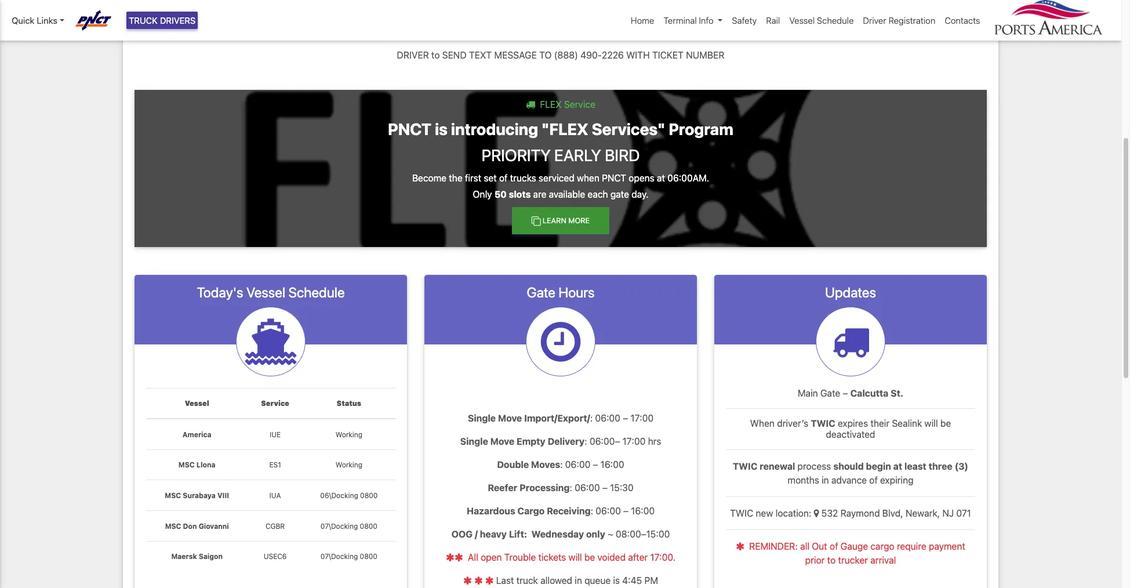 Task type: describe. For each thing, give the bounding box(es) containing it.
vessel for vessel schedule
[[789, 15, 815, 25]]

open
[[481, 552, 502, 562]]

hazardous cargo receiving :  06:00 – 16:00
[[467, 506, 655, 516]]

pnct is introducing "flex services" program
[[388, 119, 734, 138]]

don
[[183, 522, 197, 530]]

become the first set of trucks serviced when pnct opens at 06:00am. only 50 slots are available each gate day.
[[412, 173, 709, 200]]

maersk
[[171, 552, 197, 561]]

when
[[750, 418, 775, 429]]

of inside become the first set of trucks serviced when pnct opens at 06:00am. only 50 slots are available each gate day.
[[499, 173, 508, 183]]

in left 'queue'
[[575, 575, 582, 586]]

least
[[905, 461, 927, 472]]

message
[[494, 50, 537, 60]]

will inside expires their sealink will be deactivated
[[925, 418, 938, 429]]

1 horizontal spatial vessel
[[246, 284, 285, 300]]

msc surabaya viii
[[165, 491, 229, 500]]

last truck allowed in queue is 4:45 pm
[[496, 575, 658, 586]]

learn more
[[543, 216, 590, 225]]

single move empty delivery : 06:00– 17:00 hrs
[[460, 436, 661, 446]]

tickets
[[538, 552, 566, 562]]

payment
[[929, 541, 966, 552]]

sealink
[[892, 418, 922, 429]]

: up receiving
[[570, 482, 572, 493]]

rail link
[[762, 9, 785, 32]]

prior
[[805, 555, 825, 566]]

0 vertical spatial schedule
[[817, 15, 854, 25]]

07\docking 0800 for cgbr
[[321, 522, 378, 530]]

0800 for cgbr
[[360, 522, 378, 530]]

terminal info link
[[659, 9, 727, 32]]

0 vertical spatial truck
[[640, 26, 662, 37]]

all
[[468, 552, 478, 562]]

twic renewal process should begin  at least three (3) months in advance of expiring
[[733, 461, 969, 486]]

06:00 up the 06:00–
[[595, 413, 621, 423]]

17:00.
[[650, 552, 676, 562]]

532 raymond blvd, newark, nj 071
[[822, 508, 971, 519]]

when driver's twic
[[750, 418, 836, 429]]

new
[[756, 508, 773, 519]]

raymond
[[841, 508, 880, 519]]

and
[[581, 26, 597, 37]]

truck
[[129, 15, 158, 25]]

twic for renewal
[[733, 461, 758, 472]]

available
[[549, 189, 585, 200]]

should
[[834, 461, 864, 472]]

hazardous
[[467, 506, 515, 516]]

driver to send text message to (888) 490-2226 with ticket number
[[397, 50, 725, 60]]

17:00 for –
[[631, 413, 654, 423]]

1 horizontal spatial 16:00
[[631, 506, 655, 516]]

introducing
[[451, 119, 538, 138]]

home link
[[626, 9, 659, 32]]

quick
[[12, 15, 34, 25]]

expires
[[838, 418, 868, 429]]

priority
[[482, 145, 551, 164]]

0 horizontal spatial be
[[585, 552, 595, 562]]

532
[[822, 508, 838, 519]]

rail
[[766, 15, 780, 25]]

process
[[798, 461, 831, 472]]

main gate – calcutta st.
[[798, 388, 904, 398]]

single move import/export/ : 06:00 – 17:00
[[468, 413, 654, 423]]

expiring
[[880, 475, 914, 486]]

serviced
[[539, 173, 575, 183]]

out
[[812, 541, 827, 552]]

after
[[628, 552, 648, 562]]

0800 for usec6
[[360, 552, 378, 561]]

reefer
[[488, 482, 518, 493]]

driver
[[397, 50, 429, 60]]

iue
[[270, 430, 281, 439]]

become
[[412, 173, 447, 183]]

0 vertical spatial gate
[[527, 284, 556, 300]]

of inside reminder: all out of gauge cargo require payment prior to trucker arrival
[[830, 541, 838, 552]]

priority early bird
[[482, 145, 640, 164]]

renewal
[[760, 461, 795, 472]]

in inside the twic renewal process should begin  at least three (3) months in advance of expiring
[[822, 475, 829, 486]]

double moves : 06:00 – 16:00
[[497, 459, 624, 470]]

1 vertical spatial truck
[[516, 575, 538, 586]]

trouble for in
[[491, 26, 522, 37]]

quick links
[[12, 15, 57, 25]]

~
[[608, 529, 613, 539]]

only
[[586, 529, 605, 539]]

only
[[473, 189, 492, 200]]

services"
[[592, 119, 665, 138]]

hours
[[559, 284, 595, 300]]

06:00 down delivery
[[565, 459, 591, 470]]

wednesday
[[532, 529, 584, 539]]

oog
[[452, 529, 473, 539]]

empty
[[517, 436, 546, 446]]

msc for msc don giovanni
[[165, 522, 181, 530]]

months
[[788, 475, 819, 486]]

move for import/export/
[[498, 413, 522, 423]]

071
[[957, 508, 971, 519]]

require
[[897, 541, 927, 552]]

are
[[533, 189, 547, 200]]

single for single move empty delivery : 06:00– 17:00 hrs
[[460, 436, 488, 446]]

updates
[[825, 284, 876, 300]]

usec6
[[264, 552, 287, 561]]

begin
[[866, 461, 891, 472]]

their
[[871, 418, 890, 429]]

park in trouble window area and remain in truck
[[460, 26, 662, 37]]

today's vessel schedule
[[197, 284, 345, 300]]

0 vertical spatial service
[[564, 99, 596, 109]]

: up the 06:00–
[[590, 413, 593, 423]]

status
[[337, 399, 361, 408]]

the
[[449, 173, 463, 183]]

1 vertical spatial will
[[569, 552, 582, 562]]

giovanni
[[199, 522, 229, 530]]

text
[[469, 50, 492, 60]]

arrival
[[871, 555, 896, 566]]

07\docking for usec6
[[321, 552, 358, 561]]



Task type: locate. For each thing, give the bounding box(es) containing it.
0 vertical spatial 07\docking
[[321, 522, 358, 530]]

vessel for vessel
[[185, 399, 209, 408]]

1 horizontal spatial schedule
[[817, 15, 854, 25]]

2 vertical spatial twic
[[730, 508, 754, 519]]

0 vertical spatial will
[[925, 418, 938, 429]]

at right opens
[[657, 173, 665, 183]]

1 vertical spatial to
[[827, 555, 836, 566]]

0 horizontal spatial service
[[261, 399, 289, 408]]

today's
[[197, 284, 243, 300]]

gate right main
[[821, 388, 840, 398]]

1 horizontal spatial truck
[[640, 26, 662, 37]]

1 vertical spatial schedule
[[288, 284, 345, 300]]

1 vertical spatial trouble
[[504, 552, 536, 562]]

1 vertical spatial twic
[[733, 461, 758, 472]]

0 vertical spatial vessel
[[789, 15, 815, 25]]

home
[[631, 15, 654, 25]]

0800
[[360, 491, 378, 500], [360, 522, 378, 530], [360, 552, 378, 561]]

"flex
[[542, 119, 588, 138]]

truck image
[[526, 99, 535, 109]]

heavy
[[480, 529, 507, 539]]

0 vertical spatial is
[[435, 119, 448, 138]]

490-
[[581, 50, 602, 60]]

0 vertical spatial 17:00
[[631, 413, 654, 423]]

registration
[[889, 15, 936, 25]]

msc left llona
[[179, 461, 195, 469]]

will
[[925, 418, 938, 429], [569, 552, 582, 562]]

llona
[[196, 461, 215, 469]]

trouble up last
[[504, 552, 536, 562]]

twic for new
[[730, 508, 754, 519]]

1 vertical spatial pnct
[[602, 173, 626, 183]]

16:00 down the 06:00–
[[601, 459, 624, 470]]

0 vertical spatial 16:00
[[601, 459, 624, 470]]

schedule
[[817, 15, 854, 25], [288, 284, 345, 300]]

send
[[442, 50, 467, 60]]

pnct inside become the first set of trucks serviced when pnct opens at 06:00am. only 50 slots are available each gate day.
[[602, 173, 626, 183]]

move up double
[[490, 436, 514, 446]]

0 vertical spatial working
[[336, 430, 363, 439]]

0 horizontal spatial gate
[[527, 284, 556, 300]]

surabaya
[[183, 491, 216, 500]]

17:00 for 06:00–
[[623, 436, 646, 446]]

blvd,
[[883, 508, 903, 519]]

08:00–15:00
[[616, 529, 670, 539]]

when
[[577, 173, 600, 183]]

at up 'expiring'
[[894, 461, 902, 472]]

more
[[569, 216, 590, 225]]

0 vertical spatial pnct
[[388, 119, 432, 138]]

0 vertical spatial be
[[941, 418, 951, 429]]

quick links link
[[12, 14, 64, 27]]

queue
[[585, 575, 611, 586]]

reminder: all out of gauge cargo require payment prior to trucker arrival
[[749, 541, 966, 566]]

truck right last
[[516, 575, 538, 586]]

/
[[475, 529, 478, 539]]

07\docking 0800 for usec6
[[321, 552, 378, 561]]

0 horizontal spatial vessel
[[185, 399, 209, 408]]

es1
[[269, 461, 281, 469]]

at inside the twic renewal process should begin  at least three (3) months in advance of expiring
[[894, 461, 902, 472]]

0 horizontal spatial to
[[431, 50, 440, 60]]

pnct up become
[[388, 119, 432, 138]]

msc
[[179, 461, 195, 469], [165, 491, 181, 500], [165, 522, 181, 530]]

1 vertical spatial service
[[261, 399, 289, 408]]

move up empty
[[498, 413, 522, 423]]

0 vertical spatial single
[[468, 413, 496, 423]]

delivery
[[548, 436, 585, 446]]

msc for msc surabaya viii
[[165, 491, 181, 500]]

1 vertical spatial at
[[894, 461, 902, 472]]

working up the 06\docking 0800
[[336, 461, 363, 469]]

st.
[[891, 388, 904, 398]]

1 horizontal spatial be
[[941, 418, 951, 429]]

vessel
[[789, 15, 815, 25], [246, 284, 285, 300], [185, 399, 209, 408]]

in
[[481, 26, 488, 37], [630, 26, 638, 37], [822, 475, 829, 486], [575, 575, 582, 586]]

move for empty
[[490, 436, 514, 446]]

msc for msc llona
[[179, 461, 195, 469]]

of down begin at the right of page
[[869, 475, 878, 486]]

advance
[[832, 475, 867, 486]]

2 horizontal spatial of
[[869, 475, 878, 486]]

in right park
[[481, 26, 488, 37]]

gate
[[611, 189, 629, 200]]

1 vertical spatial vessel
[[246, 284, 285, 300]]

1 vertical spatial 17:00
[[623, 436, 646, 446]]

pnct up gate
[[602, 173, 626, 183]]

vessel right today's
[[246, 284, 285, 300]]

be right sealink
[[941, 418, 951, 429]]

17:00 left hrs
[[623, 436, 646, 446]]

driver registration
[[863, 15, 936, 25]]

0 vertical spatial of
[[499, 173, 508, 183]]

drivers
[[160, 15, 196, 25]]

1 07\docking 0800 from the top
[[321, 522, 378, 530]]

0 vertical spatial twic
[[811, 418, 836, 429]]

1 horizontal spatial is
[[613, 575, 620, 586]]

day.
[[632, 189, 649, 200]]

truck drivers
[[129, 15, 196, 25]]

voided
[[598, 552, 626, 562]]

0 vertical spatial at
[[657, 173, 665, 183]]

0800 for iua
[[360, 491, 378, 500]]

double
[[497, 459, 529, 470]]

1 horizontal spatial to
[[827, 555, 836, 566]]

2 vertical spatial 0800
[[360, 552, 378, 561]]

1 horizontal spatial will
[[925, 418, 938, 429]]

main
[[798, 388, 818, 398]]

is up become
[[435, 119, 448, 138]]

be left voided
[[585, 552, 595, 562]]

0 vertical spatial trouble
[[491, 26, 522, 37]]

vessel schedule
[[789, 15, 854, 25]]

06:00–
[[590, 436, 620, 446]]

ticket
[[652, 50, 684, 60]]

0 horizontal spatial truck
[[516, 575, 538, 586]]

at inside become the first set of trucks serviced when pnct opens at 06:00am. only 50 slots are available each gate day.
[[657, 173, 665, 183]]

twic left 'renewal' at bottom
[[733, 461, 758, 472]]

to right the prior
[[827, 555, 836, 566]]

1 horizontal spatial pnct
[[602, 173, 626, 183]]

cgbr
[[266, 522, 285, 530]]

gauge
[[841, 541, 868, 552]]

1 vertical spatial is
[[613, 575, 620, 586]]

of inside the twic renewal process should begin  at least three (3) months in advance of expiring
[[869, 475, 878, 486]]

each
[[588, 189, 608, 200]]

1 vertical spatial gate
[[821, 388, 840, 398]]

allowed
[[541, 575, 572, 586]]

0 vertical spatial msc
[[179, 461, 195, 469]]

msc left surabaya
[[165, 491, 181, 500]]

twic inside the twic renewal process should begin  at least three (3) months in advance of expiring
[[733, 461, 758, 472]]

1 vertical spatial 0800
[[360, 522, 378, 530]]

07\docking for cgbr
[[321, 522, 358, 530]]

flex
[[540, 99, 562, 109]]

first
[[465, 173, 481, 183]]

viii
[[217, 491, 229, 500]]

1 horizontal spatial of
[[830, 541, 838, 552]]

0 vertical spatial to
[[431, 50, 440, 60]]

2 vertical spatial msc
[[165, 522, 181, 530]]

0 horizontal spatial pnct
[[388, 119, 432, 138]]

to
[[539, 50, 552, 60]]

safety link
[[727, 9, 762, 32]]

0 horizontal spatial 16:00
[[601, 459, 624, 470]]

in down process
[[822, 475, 829, 486]]

0 vertical spatial 07\docking 0800
[[321, 522, 378, 530]]

trouble for open
[[504, 552, 536, 562]]

to left send
[[431, 50, 440, 60]]

oog / heavy lift:  wednesday only ~ 08:00–15:00
[[452, 529, 670, 539]]

1 horizontal spatial service
[[564, 99, 596, 109]]

4:45
[[622, 575, 642, 586]]

to inside reminder: all out of gauge cargo require payment prior to trucker arrival
[[827, 555, 836, 566]]

working for es1
[[336, 461, 363, 469]]

vessel up the america
[[185, 399, 209, 408]]

1 vertical spatial 16:00
[[631, 506, 655, 516]]

–
[[843, 388, 848, 398], [623, 413, 628, 423], [593, 459, 598, 470], [602, 482, 608, 493], [623, 506, 629, 516]]

with
[[626, 50, 650, 60]]

msc left don
[[165, 522, 181, 530]]

links
[[37, 15, 57, 25]]

0 horizontal spatial is
[[435, 119, 448, 138]]

of right out
[[830, 541, 838, 552]]

0 horizontal spatial of
[[499, 173, 508, 183]]

trouble up message
[[491, 26, 522, 37]]

is left 4:45
[[613, 575, 620, 586]]

newark,
[[906, 508, 940, 519]]

1 horizontal spatial gate
[[821, 388, 840, 398]]

: left the 06:00–
[[585, 436, 587, 446]]

working down status
[[336, 430, 363, 439]]

2 07\docking from the top
[[321, 552, 358, 561]]

remain
[[600, 26, 628, 37]]

processing
[[520, 482, 570, 493]]

gate left "hours"
[[527, 284, 556, 300]]

driver's
[[777, 418, 809, 429]]

vessel right 'rail'
[[789, 15, 815, 25]]

three
[[929, 461, 953, 472]]

twic left the new at the bottom of the page
[[730, 508, 754, 519]]

0 vertical spatial move
[[498, 413, 522, 423]]

06:00 up receiving
[[575, 482, 600, 493]]

16:00 up 08:00–15:00
[[631, 506, 655, 516]]

2 07\docking 0800 from the top
[[321, 552, 378, 561]]

will right the tickets
[[569, 552, 582, 562]]

move
[[498, 413, 522, 423], [490, 436, 514, 446]]

service up iue
[[261, 399, 289, 408]]

1 vertical spatial move
[[490, 436, 514, 446]]

msc don giovanni
[[165, 522, 229, 530]]

(3)
[[955, 461, 969, 472]]

twic up deactivated
[[811, 418, 836, 429]]

1 vertical spatial be
[[585, 552, 595, 562]]

clone image
[[532, 216, 541, 225]]

truck down the "home"
[[640, 26, 662, 37]]

contacts link
[[940, 9, 985, 32]]

: down single move empty delivery : 06:00– 17:00 hrs on the bottom of the page
[[560, 459, 563, 470]]

1 horizontal spatial at
[[894, 461, 902, 472]]

2 working from the top
[[336, 461, 363, 469]]

1 vertical spatial 07\docking 0800
[[321, 552, 378, 561]]

0 horizontal spatial will
[[569, 552, 582, 562]]

early
[[554, 145, 601, 164]]

17:00 up hrs
[[631, 413, 654, 423]]

0 horizontal spatial schedule
[[288, 284, 345, 300]]

0 horizontal spatial at
[[657, 173, 665, 183]]

2 vertical spatial vessel
[[185, 399, 209, 408]]

0 vertical spatial 0800
[[360, 491, 378, 500]]

single for single move import/export/ : 06:00 – 17:00
[[468, 413, 496, 423]]

safety
[[732, 15, 757, 25]]

will right sealink
[[925, 418, 938, 429]]

1 vertical spatial single
[[460, 436, 488, 446]]

working for iue
[[336, 430, 363, 439]]

reminder:
[[749, 541, 798, 552]]

cargo
[[871, 541, 895, 552]]

1 working from the top
[[336, 430, 363, 439]]

1 vertical spatial working
[[336, 461, 363, 469]]

2 vertical spatial of
[[830, 541, 838, 552]]

1 07\docking from the top
[[321, 522, 358, 530]]

50
[[495, 189, 507, 200]]

at
[[657, 173, 665, 183], [894, 461, 902, 472]]

07\docking 0800
[[321, 522, 378, 530], [321, 552, 378, 561]]

service up "flex
[[564, 99, 596, 109]]

: up only
[[591, 506, 593, 516]]

1 vertical spatial 07\docking
[[321, 552, 358, 561]]

moves
[[531, 459, 560, 470]]

maersk saigon
[[171, 552, 223, 561]]

flex service
[[538, 99, 596, 109]]

in down the "home"
[[630, 26, 638, 37]]

expires their sealink will be deactivated
[[826, 418, 951, 440]]

area
[[561, 26, 579, 37]]

be inside expires their sealink will be deactivated
[[941, 418, 951, 429]]

1 vertical spatial msc
[[165, 491, 181, 500]]

15:30
[[610, 482, 634, 493]]

set
[[484, 173, 497, 183]]

1 vertical spatial of
[[869, 475, 878, 486]]

hrs
[[648, 436, 661, 446]]

of right the set at top left
[[499, 173, 508, 183]]

number
[[686, 50, 725, 60]]

06:00 up ~
[[596, 506, 621, 516]]

learn more link
[[512, 207, 610, 234]]

2 horizontal spatial vessel
[[789, 15, 815, 25]]



Task type: vqa. For each thing, say whether or not it's contained in the screenshot.
Learn
yes



